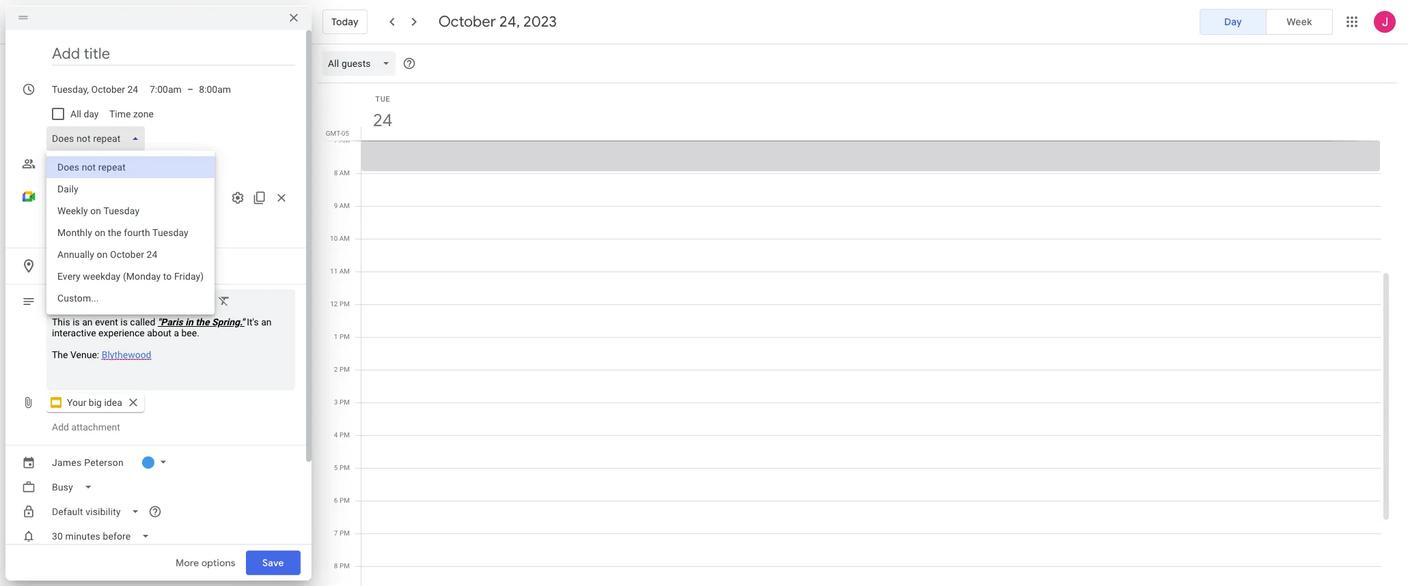 Task type: vqa. For each thing, say whether or not it's contained in the screenshot.
31
no



Task type: locate. For each thing, give the bounding box(es) containing it.
time zone
[[110, 109, 154, 120]]

1 vertical spatial add
[[52, 422, 69, 433]]

event
[[95, 317, 118, 328]]

add guests
[[52, 159, 102, 169]]

recurrence list box
[[46, 151, 215, 315]]

tuesday, october 24 element
[[367, 105, 398, 137]]

9
[[334, 202, 338, 210]]

5 am from the top
[[339, 268, 350, 275]]

1 vertical spatial 7
[[334, 530, 338, 538]]

remove formatting image
[[217, 295, 231, 310]]

interactive
[[52, 328, 96, 339]]

2 am from the top
[[339, 169, 350, 177]]

None field
[[323, 51, 401, 76], [46, 126, 151, 151], [46, 476, 103, 500], [46, 500, 151, 525], [46, 525, 161, 549], [323, 51, 401, 76], [46, 126, 151, 151], [46, 476, 103, 500], [46, 500, 151, 525], [46, 525, 161, 549]]

1 horizontal spatial an
[[261, 317, 272, 328]]

annually on october 24 option
[[46, 244, 215, 266]]

peterson
[[84, 458, 124, 469]]

add guests button
[[46, 152, 295, 176]]

it's an interactive experience about a bee.
[[52, 317, 272, 339]]

pm right 6
[[340, 497, 350, 505]]

4 am from the top
[[339, 235, 350, 243]]

am
[[339, 137, 350, 144], [339, 169, 350, 177], [339, 202, 350, 210], [339, 235, 350, 243], [339, 268, 350, 275]]

an inside it's an interactive experience about a bee.
[[261, 317, 272, 328]]

week
[[1287, 16, 1312, 28]]

End time text field
[[199, 81, 231, 98]]

8 pm from the top
[[340, 530, 350, 538]]

am up 8 am
[[339, 137, 350, 144]]

add
[[52, 159, 69, 169], [52, 422, 69, 433]]

your big idea link
[[46, 394, 144, 413]]

5 pm from the top
[[340, 432, 350, 439]]

it's
[[247, 317, 259, 328]]

7 down 6
[[334, 530, 338, 538]]

to element
[[187, 84, 194, 95]]

the
[[52, 350, 68, 361]]

0 vertical spatial 7
[[334, 137, 338, 144]]

the venue: blythewood
[[52, 350, 151, 361]]

add left guests
[[52, 159, 69, 169]]

Start time text field
[[150, 81, 182, 98]]

google
[[105, 191, 138, 203]]

every weekday (monday to friday) option
[[46, 266, 215, 288]]

pm right 3 at bottom
[[340, 399, 350, 407]]

3 am from the top
[[339, 202, 350, 210]]

october 24, 2023
[[438, 12, 557, 31]]

0 horizontal spatial is
[[73, 317, 80, 328]]

blythewood
[[102, 350, 151, 361]]

am right 9
[[339, 202, 350, 210]]

am right the 11
[[339, 268, 350, 275]]

1 is from the left
[[73, 317, 80, 328]]

100
[[73, 226, 87, 236]]

usa
[[118, 261, 137, 272]]

8 down 7 pm
[[334, 563, 338, 571]]

9 pm from the top
[[340, 563, 350, 571]]

italic image
[[82, 295, 96, 310]]

james peterson
[[52, 458, 124, 469]]

pm for 3 pm
[[340, 399, 350, 407]]

to
[[64, 226, 71, 236]]

2 is from the left
[[120, 317, 128, 328]]

1 8 from the top
[[334, 169, 338, 177]]

tue 24
[[372, 95, 392, 132]]

attachment
[[71, 422, 120, 433]]

october
[[438, 12, 496, 31]]

pm for 7 pm
[[340, 530, 350, 538]]

–
[[187, 84, 194, 95]]

1
[[334, 333, 338, 341]]

24 column header
[[361, 83, 1381, 141]]

guests
[[72, 159, 102, 169]]

an right it's
[[261, 317, 272, 328]]

2 add from the top
[[52, 422, 69, 433]]

6 pm
[[334, 497, 350, 505]]

add inside 'add guests' dropdown button
[[52, 159, 69, 169]]

venue:
[[70, 350, 99, 361]]

pm for 1 pm
[[340, 333, 350, 341]]

05
[[341, 130, 349, 137]]

0 horizontal spatial an
[[82, 317, 93, 328]]

"paris
[[158, 317, 183, 328]]

pm right 2 on the left of the page
[[340, 366, 350, 374]]

8 up 9
[[334, 169, 338, 177]]

your
[[67, 398, 86, 409]]

7 left 05
[[334, 137, 338, 144]]

add inside add attachment button
[[52, 422, 69, 433]]

1 pm
[[334, 333, 350, 341]]

pm right the 4
[[340, 432, 350, 439]]

add down your
[[52, 422, 69, 433]]

pm
[[340, 301, 350, 308], [340, 333, 350, 341], [340, 366, 350, 374], [340, 399, 350, 407], [340, 432, 350, 439], [340, 465, 350, 472], [340, 497, 350, 505], [340, 530, 350, 538], [340, 563, 350, 571]]

an left event
[[82, 317, 93, 328]]

up
[[52, 226, 62, 236]]

pm down 7 pm
[[340, 563, 350, 571]]

1 pm from the top
[[340, 301, 350, 308]]

add for add guests
[[52, 159, 69, 169]]

is right event
[[120, 317, 128, 328]]

am for 10 am
[[339, 235, 350, 243]]

4 pm from the top
[[340, 399, 350, 407]]

option group
[[1200, 9, 1333, 35]]

8
[[334, 169, 338, 177], [334, 563, 338, 571]]

Add title text field
[[52, 44, 295, 64]]

formatting options toolbar
[[46, 290, 295, 318]]

9 am
[[334, 202, 350, 210]]

6 pm from the top
[[340, 465, 350, 472]]

1 am from the top
[[339, 137, 350, 144]]

am for 9 am
[[339, 202, 350, 210]]

guest
[[89, 226, 109, 236]]

an
[[82, 317, 93, 328], [261, 317, 272, 328]]

zone
[[133, 109, 154, 120]]

is
[[73, 317, 80, 328], [120, 317, 128, 328]]

pm right 1
[[340, 333, 350, 341]]

meet.google.com/ang-cyhm-kjp up to 100 guest connections
[[52, 215, 168, 236]]

3 pm from the top
[[340, 366, 350, 374]]

7
[[334, 137, 338, 144], [334, 530, 338, 538]]

24,
[[500, 12, 520, 31]]

pm right 5
[[340, 465, 350, 472]]

0 vertical spatial 8
[[334, 169, 338, 177]]

am up 9 am
[[339, 169, 350, 177]]

1 add from the top
[[52, 159, 69, 169]]

pm down 6 pm
[[340, 530, 350, 538]]

7 pm from the top
[[340, 497, 350, 505]]

4 pm
[[334, 432, 350, 439]]

2 7 from the top
[[334, 530, 338, 538]]

2 8 from the top
[[334, 563, 338, 571]]

meet.google.com/ang-
[[52, 215, 135, 224]]

0 vertical spatial add
[[52, 159, 69, 169]]

11
[[330, 268, 338, 275]]

3 pm
[[334, 399, 350, 407]]

pm for 4 pm
[[340, 432, 350, 439]]

add attachment button
[[46, 415, 126, 440]]

10
[[330, 235, 338, 243]]

1 vertical spatial 8
[[334, 563, 338, 571]]

1 7 from the top
[[334, 137, 338, 144]]

3
[[334, 399, 338, 407]]

2 pm from the top
[[340, 333, 350, 341]]

1 horizontal spatial is
[[120, 317, 128, 328]]

7 for 7 am
[[334, 137, 338, 144]]

about
[[147, 328, 171, 339]]

Description text field
[[52, 317, 290, 385]]

2 an from the left
[[261, 317, 272, 328]]

is right 'this'
[[73, 317, 80, 328]]

pm right the 12
[[340, 301, 350, 308]]

am right 10
[[339, 235, 350, 243]]



Task type: describe. For each thing, give the bounding box(es) containing it.
am for 11 am
[[339, 268, 350, 275]]

5 pm
[[334, 465, 350, 472]]

this is an event is called "paris in the spring."
[[52, 317, 244, 328]]

Start date text field
[[52, 81, 139, 98]]

san diego, ca, usa
[[52, 261, 137, 272]]

pm for 8 pm
[[340, 563, 350, 571]]

add attachment
[[52, 422, 120, 433]]

daily option
[[46, 178, 215, 200]]

a
[[174, 328, 179, 339]]

6
[[334, 497, 338, 505]]

in
[[185, 317, 193, 328]]

10 am
[[330, 235, 350, 243]]

bee.
[[181, 328, 199, 339]]

cyhm-
[[135, 215, 157, 224]]

24
[[372, 109, 392, 132]]

5
[[334, 465, 338, 472]]

am for 7 am
[[339, 137, 350, 144]]

kjp
[[157, 215, 168, 224]]

today button
[[323, 5, 367, 38]]

ca,
[[101, 261, 116, 272]]

custom... option
[[46, 288, 215, 310]]

12
[[330, 301, 338, 308]]

Day radio
[[1200, 9, 1267, 35]]

Week radio
[[1266, 9, 1333, 35]]

day
[[84, 109, 99, 120]]

experience
[[98, 328, 145, 339]]

time
[[110, 109, 131, 120]]

join with google meet link
[[52, 184, 174, 209]]

time zone button
[[104, 102, 159, 126]]

8 pm
[[334, 563, 350, 571]]

pm for 2 pm
[[340, 366, 350, 374]]

7 am
[[334, 137, 350, 144]]

am for 8 am
[[339, 169, 350, 177]]

gmt-05
[[326, 130, 349, 137]]

day
[[1224, 16, 1242, 28]]

pm for 6 pm
[[340, 497, 350, 505]]

all
[[70, 109, 81, 120]]

option group containing day
[[1200, 9, 1333, 35]]

spring."
[[212, 317, 244, 328]]

san
[[52, 261, 69, 272]]

james
[[52, 458, 82, 469]]

diego,
[[71, 261, 99, 272]]

11 am
[[330, 268, 350, 275]]

all day
[[70, 109, 99, 120]]

weekly on tuesday option
[[46, 200, 215, 222]]

add for add attachment
[[52, 422, 69, 433]]

4
[[334, 432, 338, 439]]

connections
[[111, 226, 156, 236]]

2
[[334, 366, 338, 374]]

does not repeat option
[[46, 156, 215, 178]]

12 pm
[[330, 301, 350, 308]]

the
[[196, 317, 209, 328]]

gmt-
[[326, 130, 341, 137]]

join with google meet
[[63, 191, 163, 203]]

called
[[130, 317, 155, 328]]

join
[[63, 191, 82, 203]]

2023
[[523, 12, 557, 31]]

with
[[84, 191, 103, 203]]

24 grid
[[317, 83, 1392, 587]]

monthly on the fourth tuesday option
[[46, 222, 215, 244]]

pm for 12 pm
[[340, 301, 350, 308]]

blythewood link
[[102, 350, 151, 361]]

8 am
[[334, 169, 350, 177]]

this
[[52, 317, 70, 328]]

7 pm
[[334, 530, 350, 538]]

idea
[[104, 398, 122, 409]]

7 for 7 pm
[[334, 530, 338, 538]]

1 an from the left
[[82, 317, 93, 328]]

meet
[[140, 191, 163, 203]]

your big idea
[[67, 398, 122, 409]]

8 for 8 am
[[334, 169, 338, 177]]

bold image
[[57, 295, 71, 310]]

tue
[[375, 95, 391, 104]]

big
[[89, 398, 102, 409]]

pm for 5 pm
[[340, 465, 350, 472]]

san diego, ca, usa button
[[46, 254, 295, 279]]

8 for 8 pm
[[334, 563, 338, 571]]

today
[[331, 16, 359, 28]]

2 pm
[[334, 366, 350, 374]]



